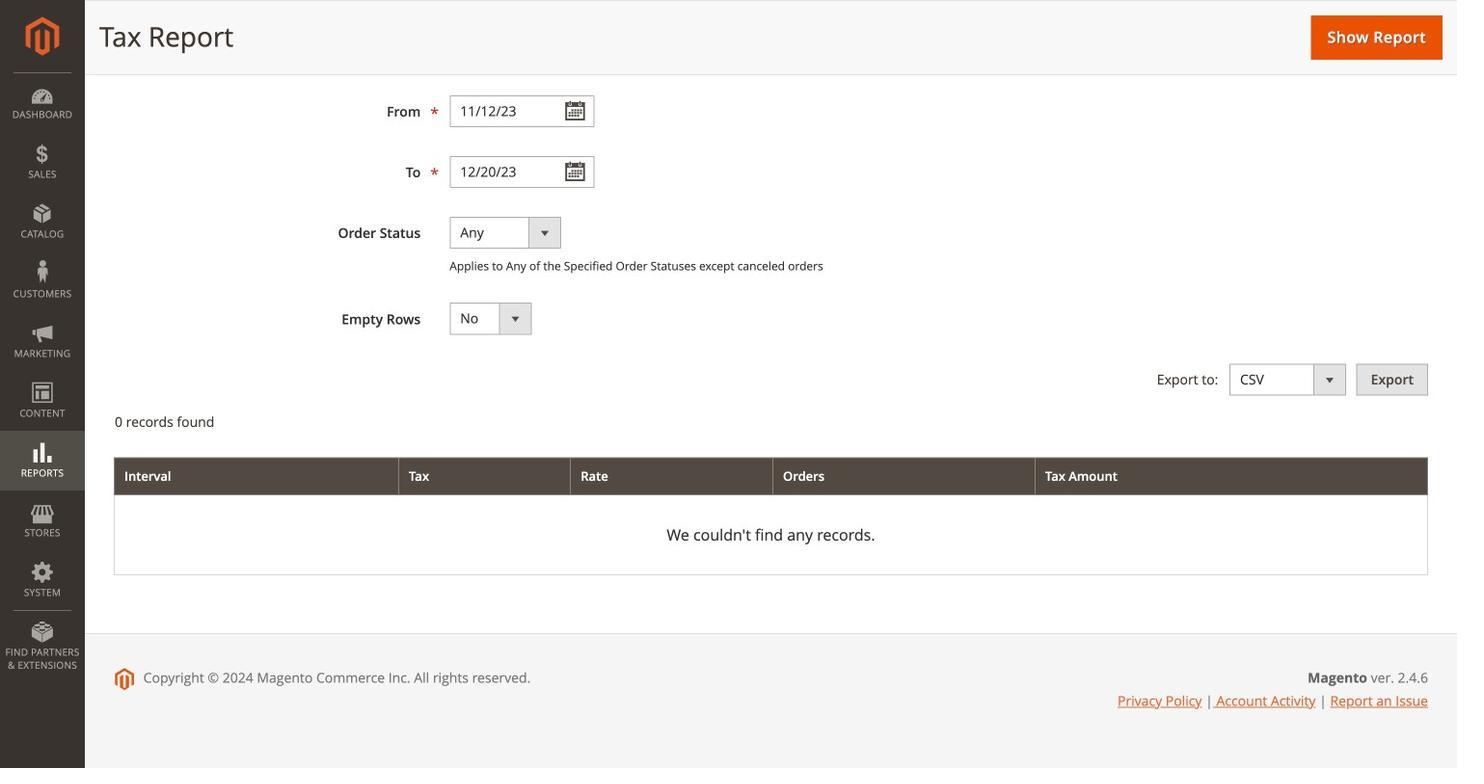 Task type: vqa. For each thing, say whether or not it's contained in the screenshot.
menu bar
yes



Task type: locate. For each thing, give the bounding box(es) containing it.
magento admin panel image
[[26, 16, 59, 56]]

None text field
[[450, 95, 595, 127], [450, 156, 595, 188], [450, 95, 595, 127], [450, 156, 595, 188]]

menu bar
[[0, 72, 85, 682]]



